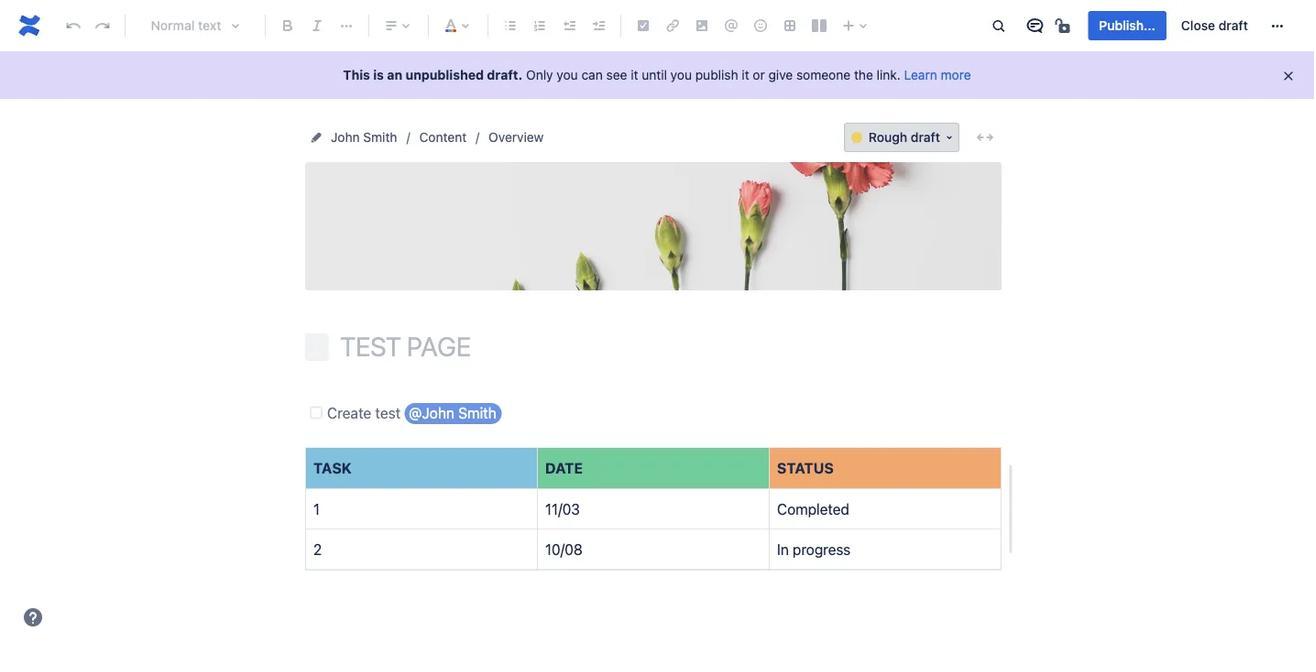 Task type: locate. For each thing, give the bounding box(es) containing it.
1 you from the left
[[557, 67, 578, 83]]

1 it from the left
[[631, 67, 639, 83]]

or
[[753, 67, 765, 83]]

it
[[631, 67, 639, 83], [742, 67, 750, 83]]

it left or
[[742, 67, 750, 83]]

numbered list ⌘⇧7 image
[[529, 15, 551, 37]]

italic ⌘i image
[[306, 15, 328, 37]]

john smith link
[[331, 127, 397, 149]]

overview
[[489, 130, 544, 145]]

redo ⌘⇧z image
[[92, 15, 114, 37]]

confluence image
[[15, 11, 44, 40]]

1 horizontal spatial you
[[671, 67, 692, 83]]

publish...
[[1100, 18, 1156, 33]]

content
[[419, 130, 467, 145]]

bullet list ⌘⇧8 image
[[500, 15, 522, 37]]

status
[[777, 460, 834, 477]]

no restrictions image
[[1054, 15, 1076, 37]]

link.
[[877, 67, 901, 83]]

john smith
[[331, 130, 397, 145]]

indent tab image
[[588, 15, 610, 37]]

header
[[637, 234, 677, 248]]

it right the see
[[631, 67, 639, 83]]

2 you from the left
[[671, 67, 692, 83]]

outdent ⇧tab image
[[558, 15, 580, 37]]

publish... button
[[1089, 11, 1167, 40]]

draft.
[[487, 67, 523, 83]]

more image
[[1267, 15, 1289, 37]]

progress
[[793, 541, 851, 559]]

until
[[642, 67, 667, 83]]

update header image button
[[587, 204, 720, 249]]

add image, video, or file image
[[691, 15, 713, 37]]

you left can in the left top of the page
[[557, 67, 578, 83]]

2 it from the left
[[742, 67, 750, 83]]

is
[[373, 67, 384, 83]]

update
[[593, 234, 634, 248]]

0 horizontal spatial it
[[631, 67, 639, 83]]

john
[[331, 130, 360, 145]]

image
[[680, 234, 715, 248]]

learn more link
[[905, 67, 971, 83]]

see
[[607, 67, 627, 83]]

you right until
[[671, 67, 692, 83]]

an
[[387, 67, 403, 83]]

1
[[314, 500, 320, 518]]

10/08
[[546, 541, 583, 559]]

in
[[777, 541, 789, 559]]

can
[[582, 67, 603, 83]]

1 horizontal spatial it
[[742, 67, 750, 83]]

table image
[[779, 15, 801, 37]]

0 horizontal spatial you
[[557, 67, 578, 83]]

you
[[557, 67, 578, 83], [671, 67, 692, 83]]

close draft button
[[1171, 11, 1260, 40]]

link image
[[662, 15, 684, 37]]

give
[[769, 67, 793, 83]]

mention image
[[721, 15, 743, 37]]



Task type: describe. For each thing, give the bounding box(es) containing it.
find and replace image
[[988, 15, 1010, 37]]

completed
[[777, 500, 850, 518]]

close
[[1182, 18, 1216, 33]]

content link
[[419, 127, 467, 149]]

learn
[[905, 67, 938, 83]]

close draft
[[1182, 18, 1249, 33]]

bold ⌘b image
[[277, 15, 299, 37]]

Give this page a title text field
[[340, 332, 1002, 362]]

smith
[[363, 130, 397, 145]]

action item image
[[633, 15, 655, 37]]

Main content area, start typing to enter text. text field
[[294, 401, 1015, 597]]

11/03
[[546, 500, 580, 518]]

this is an unpublished draft. only you can see it until you publish it or give someone the link. learn more
[[343, 67, 971, 83]]

someone
[[797, 67, 851, 83]]

only
[[526, 67, 553, 83]]

emoji image
[[750, 15, 772, 37]]

confluence image
[[15, 11, 44, 40]]

date
[[546, 460, 583, 477]]

task
[[314, 460, 352, 477]]

overview link
[[489, 127, 544, 149]]

move this page image
[[309, 130, 324, 145]]

2
[[314, 541, 322, 559]]

publish
[[696, 67, 739, 83]]

more formatting image
[[336, 15, 358, 37]]

more
[[941, 67, 971, 83]]

layouts image
[[809, 15, 831, 37]]

update header image
[[593, 234, 715, 248]]

in progress
[[777, 541, 851, 559]]

this
[[343, 67, 370, 83]]

dismiss image
[[1282, 69, 1296, 83]]

the
[[854, 67, 874, 83]]

unpublished
[[406, 67, 484, 83]]

draft
[[1219, 18, 1249, 33]]

undo ⌘z image
[[62, 15, 84, 37]]

help image
[[22, 607, 44, 629]]

comment icon image
[[1024, 15, 1046, 37]]



Task type: vqa. For each thing, say whether or not it's contained in the screenshot.


